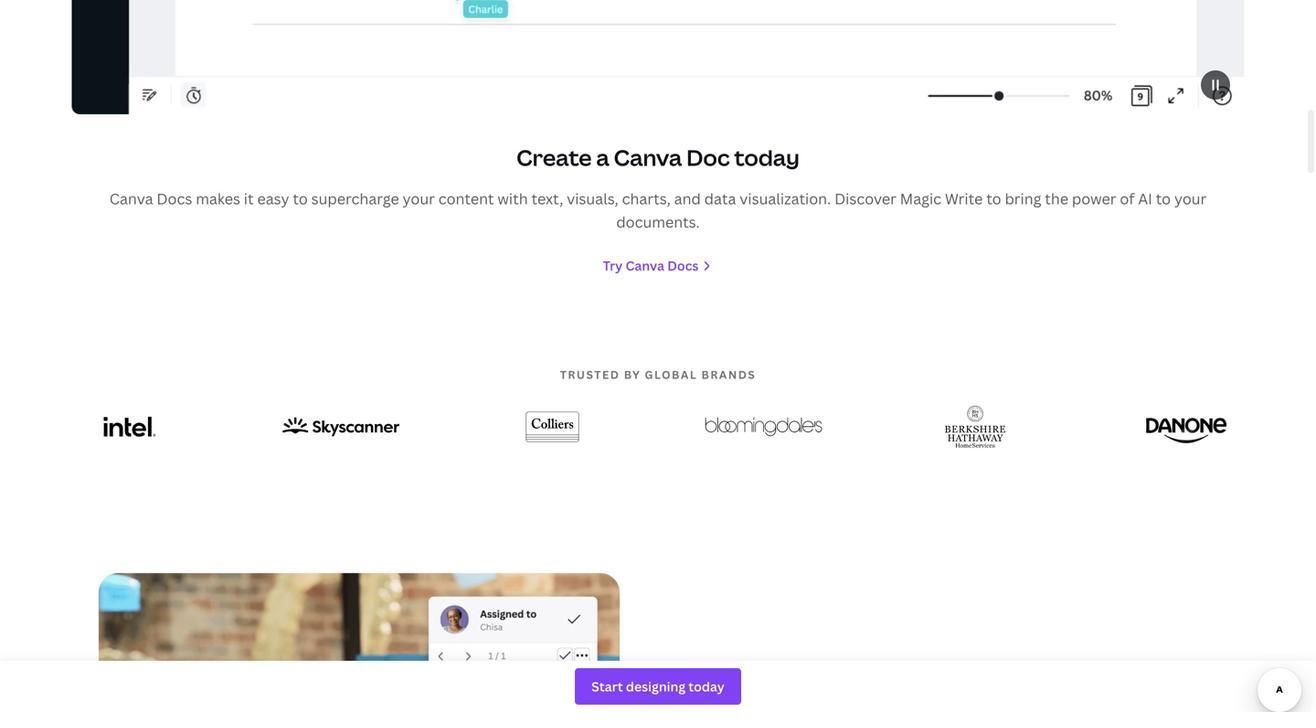 Task type: locate. For each thing, give the bounding box(es) containing it.
canva right try
[[626, 257, 665, 274]]

with
[[498, 189, 528, 208]]

canva inside canva docs makes it easy to supercharge your content with text, visuals, charts, and data visualization. discover magic write to bring the power of ai to your documents.
[[109, 189, 153, 208]]

0 horizontal spatial docs
[[157, 189, 192, 208]]

1 horizontal spatial docs
[[668, 257, 699, 274]]

visualization.
[[740, 189, 831, 208]]

your right the ai
[[1175, 189, 1207, 208]]

canva up charts,
[[614, 143, 682, 173]]

0 horizontal spatial your
[[403, 189, 435, 208]]

0 horizontal spatial to
[[293, 189, 308, 208]]

to right easy in the top of the page
[[293, 189, 308, 208]]

to right the ai
[[1156, 189, 1171, 208]]

canva
[[614, 143, 682, 173], [109, 189, 153, 208], [626, 257, 665, 274]]

brands
[[702, 367, 756, 382]]

1 horizontal spatial your
[[1175, 189, 1207, 208]]

1 vertical spatial docs
[[668, 257, 699, 274]]

try canva docs
[[603, 257, 699, 274]]

2 your from the left
[[1175, 189, 1207, 208]]

danone image
[[1147, 410, 1227, 444]]

1 horizontal spatial to
[[987, 189, 1002, 208]]

and
[[674, 189, 701, 208]]

documents.
[[617, 212, 700, 232]]

content
[[439, 189, 494, 208]]

text,
[[532, 189, 563, 208]]

discover
[[835, 189, 897, 208]]

try canva docs link
[[603, 256, 714, 276]]

today
[[735, 143, 800, 173]]

data
[[705, 189, 736, 208]]

bring
[[1005, 189, 1042, 208]]

easy
[[257, 189, 289, 208]]

your
[[403, 189, 435, 208], [1175, 189, 1207, 208]]

1 vertical spatial canva
[[109, 189, 153, 208]]

it
[[244, 189, 254, 208]]

global
[[645, 367, 698, 382]]

doc
[[687, 143, 730, 173]]

to left bring
[[987, 189, 1002, 208]]

0 vertical spatial canva
[[614, 143, 682, 173]]

docs down documents.
[[668, 257, 699, 274]]

docs
[[157, 189, 192, 208], [668, 257, 699, 274]]

berkshire hathaway image
[[945, 406, 1006, 448]]

your left content
[[403, 189, 435, 208]]

2 horizontal spatial to
[[1156, 189, 1171, 208]]

0 vertical spatial docs
[[157, 189, 192, 208]]

docs left makes
[[157, 189, 192, 208]]

canva docs makes it easy to supercharge your content with text, visuals, charts, and data visualization. discover magic write to bring the power of ai to your documents.
[[109, 189, 1207, 232]]

1 to from the left
[[293, 189, 308, 208]]

to
[[293, 189, 308, 208], [987, 189, 1002, 208], [1156, 189, 1171, 208]]

canva left makes
[[109, 189, 153, 208]]

by
[[624, 367, 641, 382]]



Task type: describe. For each thing, give the bounding box(es) containing it.
supercharge
[[311, 189, 399, 208]]

create a canva doc today
[[517, 143, 800, 173]]

a
[[596, 143, 610, 173]]

trusted
[[560, 367, 620, 382]]

try
[[603, 257, 623, 274]]

makes
[[196, 189, 240, 208]]

write
[[945, 189, 983, 208]]

intel image
[[104, 417, 156, 437]]

2 vertical spatial canva
[[626, 257, 665, 274]]

colliers international image
[[526, 400, 579, 453]]

2 to from the left
[[987, 189, 1002, 208]]

create
[[517, 143, 592, 173]]

3 to from the left
[[1156, 189, 1171, 208]]

ai
[[1139, 189, 1153, 208]]

bloomingdale's image
[[706, 417, 823, 437]]

power
[[1072, 189, 1117, 208]]

skyscanner image
[[283, 417, 400, 437]]

of
[[1120, 189, 1135, 208]]

charts,
[[622, 189, 671, 208]]

the
[[1045, 189, 1069, 208]]

visuals,
[[567, 189, 619, 208]]

docs inside canva docs makes it easy to supercharge your content with text, visuals, charts, and data visualization. discover magic write to bring the power of ai to your documents.
[[157, 189, 192, 208]]

trusted by global brands
[[560, 367, 756, 382]]

1 your from the left
[[403, 189, 435, 208]]

magic
[[900, 189, 942, 208]]



Task type: vqa. For each thing, say whether or not it's contained in the screenshot.
the rightmost to
yes



